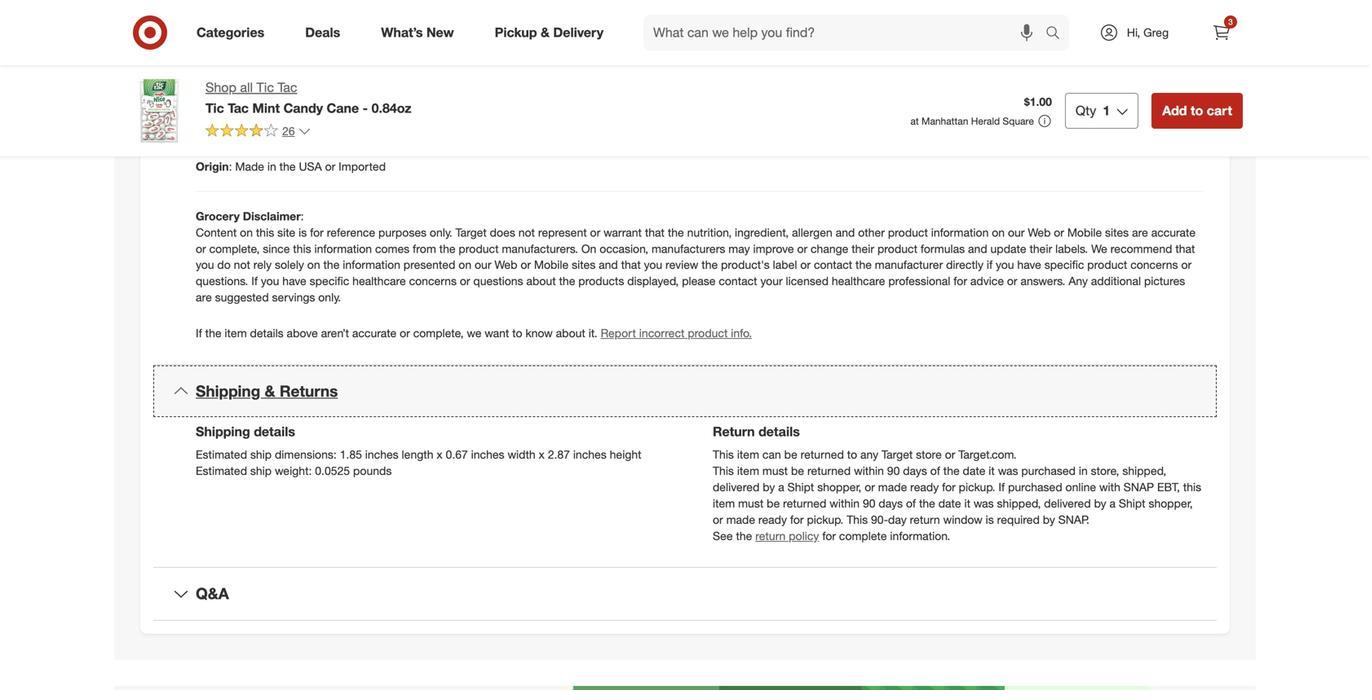 Task type: locate. For each thing, give the bounding box(es) containing it.
information down reference
[[314, 242, 372, 256]]

tac up candy at the top of the page
[[278, 80, 297, 95]]

to left the any
[[847, 448, 857, 462]]

at
[[911, 115, 919, 127]]

origin
[[196, 159, 229, 174]]

if the item details above aren't accurate or complete, we want to know about it. report incorrect product info.
[[196, 326, 752, 341]]

be right can
[[784, 448, 798, 462]]

about down manufacturers.
[[527, 274, 556, 289]]

90 up day
[[887, 464, 900, 479]]

0 vertical spatial are
[[1132, 225, 1148, 240]]

for up the policy
[[790, 513, 804, 527]]

a down with
[[1110, 497, 1116, 511]]

1 vertical spatial was
[[974, 497, 994, 511]]

recommend
[[1111, 242, 1173, 256]]

shipping inside shipping details estimated ship dimensions: 1.85 inches length x 0.67 inches width x 2.87 inches height estimated ship weight: 0.0525 pounds
[[196, 424, 250, 440]]

&
[[541, 25, 550, 40], [265, 382, 275, 401]]

shop
[[206, 80, 237, 95]]

shipt
[[788, 481, 814, 495], [1119, 497, 1146, 511]]

0 vertical spatial &
[[541, 25, 550, 40]]

you down rely on the top left
[[261, 274, 279, 289]]

to
[[1191, 103, 1204, 119], [512, 326, 523, 341], [847, 448, 857, 462]]

0 vertical spatial delivered
[[713, 481, 760, 495]]

in right made
[[267, 159, 276, 174]]

within down the any
[[854, 464, 884, 479]]

0 horizontal spatial specific
[[310, 274, 349, 289]]

estimated left 'weight:'
[[196, 464, 247, 479]]

manufacturer
[[875, 258, 943, 272]]

or up licensed
[[801, 258, 811, 272]]

1 estimated from the top
[[196, 448, 247, 462]]

the down suggested
[[205, 326, 222, 341]]

1 horizontal spatial target
[[882, 448, 913, 462]]

& right pickup
[[541, 25, 550, 40]]

1 vertical spatial in
[[1079, 464, 1088, 479]]

details inside return details this item can be returned to any target store or target.com. this item must be returned within 90 days of the date it was purchased in store, shipped, delivered by a shipt shopper, or made ready for pickup. if purchased online with snap ebt, this item must be returned within 90 days of the date it was shipped, delivered by a shipt shopper, or made ready for pickup. this 90-day return window is required by snap. see the return policy for complete information.
[[759, 424, 800, 440]]

information
[[931, 225, 989, 240], [314, 242, 372, 256], [343, 258, 400, 272]]

is right window
[[986, 513, 994, 527]]

grocery
[[196, 209, 240, 223]]

0 vertical spatial be
[[784, 448, 798, 462]]

made
[[235, 159, 264, 174]]

1 horizontal spatial complete,
[[413, 326, 464, 341]]

1 vertical spatial this
[[293, 242, 311, 256]]

returns
[[280, 382, 338, 401]]

nutrition,
[[687, 225, 732, 240]]

0 horizontal spatial healthcare
[[353, 274, 406, 289]]

0 vertical spatial made
[[878, 481, 907, 495]]

and up change
[[836, 225, 855, 240]]

update
[[991, 242, 1027, 256]]

this
[[713, 448, 734, 462], [713, 464, 734, 479], [847, 513, 868, 527]]

if down questions.
[[196, 326, 202, 341]]

servings
[[272, 291, 315, 305]]

0 vertical spatial complete,
[[209, 242, 260, 256]]

in inside return details this item can be returned to any target store or target.com. this item must be returned within 90 days of the date it was purchased in store, shipped, delivered by a shipt shopper, or made ready for pickup. if purchased online with snap ebt, this item must be returned within 90 days of the date it was shipped, delivered by a shipt shopper, or made ready for pickup. this 90-day return window is required by snap. see the return policy for complete information.
[[1079, 464, 1088, 479]]

1 horizontal spatial accurate
[[1152, 225, 1196, 240]]

was down target.com.
[[998, 464, 1018, 479]]

0 horizontal spatial x
[[437, 448, 443, 462]]

0 horizontal spatial only.
[[318, 291, 341, 305]]

warrant
[[604, 225, 642, 240]]

0 horizontal spatial of
[[906, 497, 916, 511]]

details up dimensions:
[[254, 424, 295, 440]]

accurate right aren't
[[352, 326, 397, 341]]

shopper,
[[818, 481, 862, 495], [1149, 497, 1193, 511]]

0 vertical spatial pickup.
[[959, 481, 996, 495]]

0 horizontal spatial have
[[282, 274, 306, 289]]

what's
[[381, 25, 423, 40]]

and up products
[[599, 258, 618, 272]]

2 vertical spatial this
[[847, 513, 868, 527]]

item number (dpci) : 055-03-1280
[[196, 110, 377, 124]]

009800003785
[[227, 60, 303, 74]]

ingredient,
[[735, 225, 789, 240]]

item
[[196, 110, 220, 124]]

online
[[1066, 481, 1096, 495]]

0 horizontal spatial date
[[939, 497, 961, 511]]

this right ebt, at the right bottom of page
[[1183, 481, 1202, 495]]

target inside return details this item can be returned to any target store or target.com. this item must be returned within 90 days of the date it was purchased in store, shipped, delivered by a shipt shopper, or made ready for pickup. if purchased online with snap ebt, this item must be returned within 90 days of the date it was shipped, delivered by a shipt shopper, or made ready for pickup. this 90-day return window is required by snap. see the return policy for complete information.
[[882, 448, 913, 462]]

: left 055-
[[304, 110, 308, 124]]

it down target.com.
[[989, 464, 995, 479]]

that
[[645, 225, 665, 240], [1176, 242, 1195, 256], [621, 258, 641, 272]]

& inside shipping & returns dropdown button
[[265, 382, 275, 401]]

displayed,
[[627, 274, 679, 289]]

1.85
[[340, 448, 362, 462]]

shipping left returns at bottom left
[[196, 382, 260, 401]]

information.
[[890, 530, 951, 544]]

have up servings in the top left of the page
[[282, 274, 306, 289]]

purchased
[[1022, 464, 1076, 479], [1008, 481, 1063, 495]]

1 vertical spatial &
[[265, 382, 275, 401]]

categories
[[197, 25, 264, 40]]

0 vertical spatial in
[[267, 159, 276, 174]]

1280
[[351, 110, 377, 124]]

their left labels.
[[1030, 242, 1053, 256]]

date down target.com.
[[963, 464, 986, 479]]

1 horizontal spatial 90
[[887, 464, 900, 479]]

occasion,
[[600, 242, 649, 256]]

(dpci)
[[270, 110, 304, 124]]

0 horizontal spatial ready
[[759, 513, 787, 527]]

our up update
[[1008, 225, 1025, 240]]

target left does
[[456, 225, 487, 240]]

0 horizontal spatial is
[[299, 225, 307, 240]]

aren't
[[321, 326, 349, 341]]

1 horizontal spatial if
[[251, 274, 258, 289]]

on right solely
[[307, 258, 320, 272]]

0 horizontal spatial shipped,
[[997, 497, 1041, 511]]

pickup.
[[959, 481, 996, 495], [807, 513, 844, 527]]

0 horizontal spatial shipt
[[788, 481, 814, 495]]

pickup. down target.com.
[[959, 481, 996, 495]]

store,
[[1091, 464, 1120, 479]]

1 vertical spatial concerns
[[409, 274, 457, 289]]

snap
[[1124, 481, 1154, 495]]

store
[[916, 448, 942, 462]]

our
[[1008, 225, 1025, 240], [475, 258, 491, 272]]

pickup & delivery link
[[481, 15, 624, 51]]

and
[[836, 225, 855, 240], [968, 242, 988, 256], [599, 258, 618, 272]]

0 horizontal spatial return
[[756, 530, 786, 544]]

0 vertical spatial mobile
[[1068, 225, 1102, 240]]

of up day
[[906, 497, 916, 511]]

concerns up 'pictures'
[[1131, 258, 1178, 272]]

is
[[299, 225, 307, 240], [986, 513, 994, 527]]

was
[[998, 464, 1018, 479], [974, 497, 994, 511]]

0 horizontal spatial web
[[495, 258, 518, 272]]

this down disclaimer
[[256, 225, 274, 240]]

0 horizontal spatial that
[[621, 258, 641, 272]]

1 horizontal spatial by
[[1043, 513, 1055, 527]]

0 vertical spatial if
[[251, 274, 258, 289]]

1 vertical spatial estimated
[[196, 464, 247, 479]]

2 shipping from the top
[[196, 424, 250, 440]]

& for shipping
[[265, 382, 275, 401]]

1 vertical spatial it
[[965, 497, 971, 511]]

if down target.com.
[[999, 481, 1005, 495]]

sites
[[1105, 225, 1129, 240], [572, 258, 596, 272]]

details for return
[[759, 424, 800, 440]]

mobile up labels.
[[1068, 225, 1102, 240]]

we
[[467, 326, 482, 341]]

0 vertical spatial to
[[1191, 103, 1204, 119]]

if down rely on the top left
[[251, 274, 258, 289]]

at manhattan herald square
[[911, 115, 1034, 127]]

complete,
[[209, 242, 260, 256], [413, 326, 464, 341]]

or right advice
[[1007, 274, 1018, 289]]

have up answers.
[[1018, 258, 1042, 272]]

0 vertical spatial estimated
[[196, 448, 247, 462]]

2 x from the left
[[539, 448, 545, 462]]

0 horizontal spatial a
[[778, 481, 785, 495]]

comes
[[375, 242, 410, 256]]

1 horizontal spatial made
[[878, 481, 907, 495]]

2 vertical spatial this
[[1183, 481, 1202, 495]]

1 vertical spatial 90
[[863, 497, 876, 511]]

answers.
[[1021, 274, 1066, 289]]

1 vertical spatial ready
[[759, 513, 787, 527]]

you left do
[[196, 258, 214, 272]]

is inside 'grocery disclaimer : content on this site is for reference purposes only.  target does not represent or warrant that the nutrition, ingredient, allergen and other product information on our web or mobile sites are accurate or complete, since this information comes from the product manufacturers.  on occasion, manufacturers may improve or change their product formulas and update their labels.  we recommend that you do not rely solely on the information presented on our web or mobile sites and that you review the product's label or contact the manufacturer directly if you have specific product concerns or questions.  if you have specific healthcare concerns or questions about the products displayed, please contact your licensed healthcare professional for advice or answers.  any additional pictures are suggested servings only.'
[[299, 225, 307, 240]]

1 horizontal spatial tic
[[257, 80, 274, 95]]

inches right "2.87"
[[573, 448, 607, 462]]

to inside return details this item can be returned to any target store or target.com. this item must be returned within 90 days of the date it was purchased in store, shipped, delivered by a shipt shopper, or made ready for pickup. if purchased online with snap ebt, this item must be returned within 90 days of the date it was shipped, delivered by a shipt shopper, or made ready for pickup. this 90-day return window is required by snap. see the return policy for complete information.
[[847, 448, 857, 462]]

0 vertical spatial that
[[645, 225, 665, 240]]

pickup & delivery
[[495, 25, 604, 40]]

by
[[763, 481, 775, 495], [1094, 497, 1107, 511], [1043, 513, 1055, 527]]

web
[[1028, 225, 1051, 240], [495, 258, 518, 272]]

2 estimated from the top
[[196, 464, 247, 479]]

shipping inside dropdown button
[[196, 382, 260, 401]]

pickup. up the policy
[[807, 513, 844, 527]]

days down store
[[903, 464, 927, 479]]

on
[[582, 242, 597, 256]]

shipped, up required
[[997, 497, 1041, 511]]

x left "2.87"
[[539, 448, 545, 462]]

1 vertical spatial and
[[968, 242, 988, 256]]

details up can
[[759, 424, 800, 440]]

1 horizontal spatial that
[[645, 225, 665, 240]]

sites down on
[[572, 258, 596, 272]]

made up see
[[726, 513, 755, 527]]

in up online
[[1079, 464, 1088, 479]]

shipping
[[196, 382, 260, 401], [196, 424, 250, 440]]

add to cart
[[1163, 103, 1233, 119]]

2 vertical spatial that
[[621, 258, 641, 272]]

1 shipping from the top
[[196, 382, 260, 401]]

1 horizontal spatial is
[[986, 513, 994, 527]]

tic right all
[[257, 80, 274, 95]]

must up the return policy link
[[738, 497, 764, 511]]

formulas
[[921, 242, 965, 256]]

1 horizontal spatial and
[[836, 225, 855, 240]]

0 vertical spatial sites
[[1105, 225, 1129, 240]]

inches right 0.67
[[471, 448, 505, 462]]

1 vertical spatial this
[[713, 464, 734, 479]]

that up 'pictures'
[[1176, 242, 1195, 256]]

2 vertical spatial to
[[847, 448, 857, 462]]

it up window
[[965, 497, 971, 511]]

0 vertical spatial shipping
[[196, 382, 260, 401]]

90 up 90-
[[863, 497, 876, 511]]

not up manufacturers.
[[519, 225, 535, 240]]

by down with
[[1094, 497, 1107, 511]]

only. right servings in the top left of the page
[[318, 291, 341, 305]]

by down can
[[763, 481, 775, 495]]

tic down shop in the left of the page
[[206, 100, 224, 116]]

0.67
[[446, 448, 468, 462]]

0 horizontal spatial mobile
[[534, 258, 569, 272]]

or up 'pictures'
[[1182, 258, 1192, 272]]

or up labels.
[[1054, 225, 1065, 240]]

1 vertical spatial that
[[1176, 242, 1195, 256]]

not right do
[[234, 258, 250, 272]]

accurate up recommend
[[1152, 225, 1196, 240]]

this
[[256, 225, 274, 240], [293, 242, 311, 256], [1183, 481, 1202, 495]]

target inside 'grocery disclaimer : content on this site is for reference purposes only.  target does not represent or warrant that the nutrition, ingredient, allergen and other product information on our web or mobile sites are accurate or complete, since this information comes from the product manufacturers.  on occasion, manufacturers may improve or change their product formulas and update their labels.  we recommend that you do not rely solely on the information presented on our web or mobile sites and that you review the product's label or contact the manufacturer directly if you have specific product concerns or questions.  if you have specific healthcare concerns or questions about the products displayed, please contact your licensed healthcare professional for advice or answers.  any additional pictures are suggested servings only.'
[[456, 225, 487, 240]]

1 vertical spatial information
[[314, 242, 372, 256]]

26
[[282, 124, 295, 138]]

details
[[250, 326, 284, 341], [254, 424, 295, 440], [759, 424, 800, 440]]

0 horizontal spatial are
[[196, 291, 212, 305]]

advertisement region
[[114, 687, 1256, 691]]

a
[[778, 481, 785, 495], [1110, 497, 1116, 511]]

information down comes
[[343, 258, 400, 272]]

new
[[427, 25, 454, 40]]

0 horizontal spatial pickup.
[[807, 513, 844, 527]]

concerns
[[1131, 258, 1178, 272], [409, 274, 457, 289]]

1 vertical spatial within
[[830, 497, 860, 511]]

delivered up see
[[713, 481, 760, 495]]

grocery disclaimer : content on this site is for reference purposes only.  target does not represent or warrant that the nutrition, ingredient, allergen and other product information on our web or mobile sites are accurate or complete, since this information comes from the product manufacturers.  on occasion, manufacturers may improve or change their product formulas and update their labels.  we recommend that you do not rely solely on the information presented on our web or mobile sites and that you review the product's label or contact the manufacturer directly if you have specific product concerns or questions.  if you have specific healthcare concerns or questions about the products displayed, please contact your licensed healthcare professional for advice or answers.  any additional pictures are suggested servings only.
[[196, 209, 1196, 305]]

0 vertical spatial contact
[[814, 258, 853, 272]]

about inside 'grocery disclaimer : content on this site is for reference purposes only.  target does not represent or warrant that the nutrition, ingredient, allergen and other product information on our web or mobile sites are accurate or complete, since this information comes from the product manufacturers.  on occasion, manufacturers may improve or change their product formulas and update their labels.  we recommend that you do not rely solely on the information presented on our web or mobile sites and that you review the product's label or contact the manufacturer directly if you have specific product concerns or questions.  if you have specific healthcare concerns or questions about the products displayed, please contact your licensed healthcare professional for advice or answers.  any additional pictures are suggested servings only.'
[[527, 274, 556, 289]]

x left 0.67
[[437, 448, 443, 462]]

& inside the pickup & delivery link
[[541, 25, 550, 40]]

2 horizontal spatial inches
[[573, 448, 607, 462]]

purchased up required
[[1008, 481, 1063, 495]]

what's new
[[381, 25, 454, 40]]

must
[[763, 464, 788, 479], [738, 497, 764, 511]]

width
[[508, 448, 536, 462]]

any
[[861, 448, 879, 462]]

ready
[[910, 481, 939, 495], [759, 513, 787, 527]]

want
[[485, 326, 509, 341]]

details inside shipping details estimated ship dimensions: 1.85 inches length x 0.67 inches width x 2.87 inches height estimated ship weight: 0.0525 pounds
[[254, 424, 295, 440]]

the left products
[[559, 274, 575, 289]]

their down other
[[852, 242, 875, 256]]

1 horizontal spatial inches
[[471, 448, 505, 462]]

0 vertical spatial by
[[763, 481, 775, 495]]

1 horizontal spatial in
[[1079, 464, 1088, 479]]

complete, up do
[[209, 242, 260, 256]]

1 vertical spatial target
[[882, 448, 913, 462]]

1 ship from the top
[[250, 448, 272, 462]]

date up window
[[939, 497, 961, 511]]

0.84oz
[[372, 100, 412, 116]]

1 vertical spatial tic
[[206, 100, 224, 116]]

2 vertical spatial by
[[1043, 513, 1055, 527]]

specific up servings in the top left of the page
[[310, 274, 349, 289]]

purchased up online
[[1022, 464, 1076, 479]]

90-
[[871, 513, 888, 527]]

0 vertical spatial purchased
[[1022, 464, 1076, 479]]

0 horizontal spatial complete,
[[209, 242, 260, 256]]

0 vertical spatial not
[[519, 225, 535, 240]]

product
[[888, 225, 928, 240], [459, 242, 499, 256], [878, 242, 918, 256], [1088, 258, 1128, 272], [688, 326, 728, 341]]

about left it. at top
[[556, 326, 586, 341]]

ready down store
[[910, 481, 939, 495]]

qty
[[1076, 103, 1097, 119]]

within
[[854, 464, 884, 479], [830, 497, 860, 511]]

to right add
[[1191, 103, 1204, 119]]

categories link
[[183, 15, 285, 51]]

review
[[666, 258, 699, 272]]

2 vertical spatial and
[[599, 258, 618, 272]]

1 horizontal spatial mobile
[[1068, 225, 1102, 240]]

2 inches from the left
[[471, 448, 505, 462]]

1 horizontal spatial contact
[[814, 258, 853, 272]]

2 horizontal spatial that
[[1176, 242, 1195, 256]]

1 vertical spatial returned
[[808, 464, 851, 479]]

directly
[[946, 258, 984, 272]]

incorrect
[[639, 326, 685, 341]]

contact
[[814, 258, 853, 272], [719, 274, 757, 289]]

1 horizontal spatial healthcare
[[832, 274, 885, 289]]

complete
[[839, 530, 887, 544]]

with
[[1100, 481, 1121, 495]]

a down can
[[778, 481, 785, 495]]

return left the policy
[[756, 530, 786, 544]]

shipping down shipping & returns
[[196, 424, 250, 440]]



Task type: describe. For each thing, give the bounding box(es) containing it.
0 vertical spatial date
[[963, 464, 986, 479]]

upc
[[196, 60, 220, 74]]

change
[[811, 242, 849, 256]]

target.com.
[[959, 448, 1017, 462]]

1 horizontal spatial shopper,
[[1149, 497, 1193, 511]]

1 horizontal spatial specific
[[1045, 258, 1084, 272]]

add
[[1163, 103, 1187, 119]]

1 vertical spatial to
[[512, 326, 523, 341]]

represent
[[538, 225, 587, 240]]

please
[[682, 274, 716, 289]]

1 horizontal spatial a
[[1110, 497, 1116, 511]]

on right content
[[240, 225, 253, 240]]

this inside return details this item can be returned to any target store or target.com. this item must be returned within 90 days of the date it was purchased in store, shipped, delivered by a shipt shopper, or made ready for pickup. if purchased online with snap ebt, this item must be returned within 90 days of the date it was shipped, delivered by a shipt shopper, or made ready for pickup. this 90-day return window is required by snap. see the return policy for complete information.
[[1183, 481, 1202, 495]]

or up see
[[713, 513, 723, 527]]

1 horizontal spatial have
[[1018, 258, 1042, 272]]

the right from
[[439, 242, 456, 256]]

0 horizontal spatial 90
[[863, 497, 876, 511]]

What can we help you find? suggestions appear below search field
[[644, 15, 1050, 51]]

greg
[[1144, 25, 1169, 40]]

0 vertical spatial information
[[931, 225, 989, 240]]

03-
[[334, 110, 351, 124]]

licensed
[[786, 274, 829, 289]]

know
[[526, 326, 553, 341]]

0 horizontal spatial was
[[974, 497, 994, 511]]

info.
[[731, 326, 752, 341]]

or down content
[[196, 242, 206, 256]]

1 their from the left
[[852, 242, 875, 256]]

1 healthcare from the left
[[353, 274, 406, 289]]

1 vertical spatial be
[[791, 464, 804, 479]]

cart
[[1207, 103, 1233, 119]]

1 horizontal spatial shipt
[[1119, 497, 1146, 511]]

1 vertical spatial if
[[196, 326, 202, 341]]

deals link
[[291, 15, 361, 51]]

site
[[277, 225, 295, 240]]

shipping details estimated ship dimensions: 1.85 inches length x 0.67 inches width x 2.87 inches height estimated ship weight: 0.0525 pounds
[[196, 424, 642, 479]]

: left made
[[229, 159, 232, 174]]

the up please
[[702, 258, 718, 272]]

0 vertical spatial must
[[763, 464, 788, 479]]

shipping for shipping details estimated ship dimensions: 1.85 inches length x 0.67 inches width x 2.87 inches height estimated ship weight: 0.0525 pounds
[[196, 424, 250, 440]]

item down "return"
[[737, 464, 759, 479]]

0 horizontal spatial this
[[256, 225, 274, 240]]

if inside return details this item can be returned to any target store or target.com. this item must be returned within 90 days of the date it was purchased in store, shipped, delivered by a shipt shopper, or made ready for pickup. if purchased online with snap ebt, this item must be returned within 90 days of the date it was shipped, delivered by a shipt shopper, or made ready for pickup. this 90-day return window is required by snap. see the return policy for complete information.
[[999, 481, 1005, 495]]

3 link
[[1204, 15, 1240, 51]]

0.0525
[[315, 464, 350, 479]]

1 vertical spatial must
[[738, 497, 764, 511]]

1 x from the left
[[437, 448, 443, 462]]

1 vertical spatial made
[[726, 513, 755, 527]]

search button
[[1038, 15, 1078, 54]]

for right the policy
[[823, 530, 836, 544]]

item left can
[[737, 448, 759, 462]]

0 vertical spatial days
[[903, 464, 927, 479]]

& for pickup
[[541, 25, 550, 40]]

1 horizontal spatial of
[[931, 464, 940, 479]]

details for shipping
[[254, 424, 295, 440]]

product's
[[721, 258, 770, 272]]

for right site
[[310, 225, 324, 240]]

0 horizontal spatial and
[[599, 258, 618, 272]]

above
[[287, 326, 318, 341]]

1 vertical spatial of
[[906, 497, 916, 511]]

is inside return details this item can be returned to any target store or target.com. this item must be returned within 90 days of the date it was purchased in store, shipped, delivered by a shipt shopper, or made ready for pickup. if purchased online with snap ebt, this item must be returned within 90 days of the date it was shipped, delivered by a shipt shopper, or made ready for pickup. this 90-day return window is required by snap. see the return policy for complete information.
[[986, 513, 994, 527]]

height
[[610, 448, 642, 462]]

or left questions
[[460, 274, 470, 289]]

2 vertical spatial information
[[343, 258, 400, 272]]

pounds
[[353, 464, 392, 479]]

0 horizontal spatial delivered
[[713, 481, 760, 495]]

origin : made in the usa or imported
[[196, 159, 386, 174]]

required
[[997, 513, 1040, 527]]

image of tic tac mint candy cane - 0.84oz image
[[127, 78, 193, 144]]

complete, inside 'grocery disclaimer : content on this site is for reference purposes only.  target does not represent or warrant that the nutrition, ingredient, allergen and other product information on our web or mobile sites are accurate or complete, since this information comes from the product manufacturers.  on occasion, manufacturers may improve or change their product formulas and update their labels.  we recommend that you do not rely solely on the information presented on our web or mobile sites and that you review the product's label or contact the manufacturer directly if you have specific product concerns or questions.  if you have specific healthcare concerns or questions about the products displayed, please contact your licensed healthcare professional for advice or answers.  any additional pictures are suggested servings only.'
[[209, 242, 260, 256]]

2 vertical spatial returned
[[783, 497, 827, 511]]

accurate inside 'grocery disclaimer : content on this site is for reference purposes only.  target does not represent or warrant that the nutrition, ingredient, allergen and other product information on our web or mobile sites are accurate or complete, since this information comes from the product manufacturers.  on occasion, manufacturers may improve or change their product formulas and update their labels.  we recommend that you do not rely solely on the information presented on our web or mobile sites and that you review the product's label or contact the manufacturer directly if you have specific product concerns or questions.  if you have specific healthcare concerns or questions about the products displayed, please contact your licensed healthcare professional for advice or answers.  any additional pictures are suggested servings only.'
[[1152, 225, 1196, 240]]

0 vertical spatial shipt
[[788, 481, 814, 495]]

imported
[[339, 159, 386, 174]]

1 horizontal spatial web
[[1028, 225, 1051, 240]]

2 ship from the top
[[250, 464, 272, 479]]

questions
[[473, 274, 523, 289]]

do
[[217, 258, 231, 272]]

shipping & returns button
[[153, 366, 1217, 418]]

1 horizontal spatial return
[[910, 513, 940, 527]]

presented
[[404, 258, 456, 272]]

details left above
[[250, 326, 284, 341]]

any
[[1069, 274, 1088, 289]]

hi, greg
[[1127, 25, 1169, 40]]

1 vertical spatial tac
[[228, 100, 249, 116]]

window
[[943, 513, 983, 527]]

0 horizontal spatial sites
[[572, 258, 596, 272]]

3
[[1229, 17, 1233, 27]]

0 vertical spatial it
[[989, 464, 995, 479]]

q&a button
[[153, 569, 1217, 621]]

upc : 009800003785
[[196, 60, 303, 74]]

on up update
[[992, 225, 1005, 240]]

2 horizontal spatial and
[[968, 242, 988, 256]]

reference
[[327, 225, 375, 240]]

2 vertical spatial be
[[767, 497, 780, 511]]

policy
[[789, 530, 819, 544]]

the left usa at the left top of the page
[[280, 159, 296, 174]]

shipping for shipping & returns
[[196, 382, 260, 401]]

1 vertical spatial days
[[879, 497, 903, 511]]

q&a
[[196, 585, 229, 604]]

solely
[[275, 258, 304, 272]]

0 horizontal spatial tic
[[206, 100, 224, 116]]

the down other
[[856, 258, 872, 272]]

1 vertical spatial return
[[756, 530, 786, 544]]

0 vertical spatial returned
[[801, 448, 844, 462]]

return
[[713, 424, 755, 440]]

1 vertical spatial specific
[[310, 274, 349, 289]]

1 vertical spatial complete,
[[413, 326, 464, 341]]

we
[[1092, 242, 1108, 256]]

1 vertical spatial mobile
[[534, 258, 569, 272]]

3 inches from the left
[[573, 448, 607, 462]]

1 horizontal spatial pickup.
[[959, 481, 996, 495]]

additional
[[1091, 274, 1141, 289]]

day
[[888, 513, 907, 527]]

055-
[[311, 110, 334, 124]]

0 horizontal spatial our
[[475, 258, 491, 272]]

since
[[263, 242, 290, 256]]

length
[[402, 448, 434, 462]]

pictures
[[1144, 274, 1186, 289]]

may
[[729, 242, 750, 256]]

1 inches from the left
[[365, 448, 399, 462]]

2 healthcare from the left
[[832, 274, 885, 289]]

mint
[[252, 100, 280, 116]]

0 horizontal spatial contact
[[719, 274, 757, 289]]

or right usa at the left top of the page
[[325, 159, 336, 174]]

manufacturers
[[652, 242, 726, 256]]

your
[[761, 274, 783, 289]]

candy
[[284, 100, 323, 116]]

1 vertical spatial purchased
[[1008, 481, 1063, 495]]

: up shop in the left of the page
[[220, 60, 224, 74]]

item up see
[[713, 497, 735, 511]]

if inside 'grocery disclaimer : content on this site is for reference purposes only.  target does not represent or warrant that the nutrition, ingredient, allergen and other product information on our web or mobile sites are accurate or complete, since this information comes from the product manufacturers.  on occasion, manufacturers may improve or change their product formulas and update their labels.  we recommend that you do not rely solely on the information presented on our web or mobile sites and that you review the product's label or contact the manufacturer directly if you have specific product concerns or questions.  if you have specific healthcare concerns or questions about the products displayed, please contact your licensed healthcare professional for advice or answers.  any additional pictures are suggested servings only.'
[[251, 274, 258, 289]]

to inside add to cart button
[[1191, 103, 1204, 119]]

0 vertical spatial concerns
[[1131, 258, 1178, 272]]

you up displayed,
[[644, 258, 663, 272]]

from
[[413, 242, 436, 256]]

the up information.
[[919, 497, 936, 511]]

qty 1
[[1076, 103, 1110, 119]]

return policy link
[[756, 530, 819, 544]]

for up window
[[942, 481, 956, 495]]

the down target.com.
[[944, 464, 960, 479]]

0 horizontal spatial accurate
[[352, 326, 397, 341]]

1 horizontal spatial ready
[[910, 481, 939, 495]]

the down reference
[[323, 258, 340, 272]]

or down manufacturers.
[[521, 258, 531, 272]]

or right store
[[945, 448, 956, 462]]

you right the if
[[996, 258, 1014, 272]]

or down allergen
[[797, 242, 808, 256]]

allergen
[[792, 225, 833, 240]]

0 horizontal spatial by
[[763, 481, 775, 495]]

on right presented
[[459, 258, 472, 272]]

0 vertical spatial 90
[[887, 464, 900, 479]]

label
[[773, 258, 797, 272]]

1 horizontal spatial only.
[[430, 225, 452, 240]]

or down the any
[[865, 481, 875, 495]]

delivery
[[553, 25, 604, 40]]

1 vertical spatial date
[[939, 497, 961, 511]]

1 vertical spatial pickup.
[[807, 513, 844, 527]]

1 horizontal spatial shipped,
[[1123, 464, 1167, 479]]

2 their from the left
[[1030, 242, 1053, 256]]

or left we
[[400, 326, 410, 341]]

0 vertical spatial this
[[713, 448, 734, 462]]

report
[[601, 326, 636, 341]]

1 vertical spatial web
[[495, 258, 518, 272]]

0 vertical spatial was
[[998, 464, 1018, 479]]

1 vertical spatial delivered
[[1044, 497, 1091, 511]]

hi,
[[1127, 25, 1141, 40]]

content
[[196, 225, 237, 240]]

rely
[[254, 258, 272, 272]]

1 horizontal spatial not
[[519, 225, 535, 240]]

: inside 'grocery disclaimer : content on this site is for reference purposes only.  target does not represent or warrant that the nutrition, ingredient, allergen and other product information on our web or mobile sites are accurate or complete, since this information comes from the product manufacturers.  on occasion, manufacturers may improve or change their product formulas and update their labels.  we recommend that you do not rely solely on the information presented on our web or mobile sites and that you review the product's label or contact the manufacturer directly if you have specific product concerns or questions.  if you have specific healthcare concerns or questions about the products displayed, please contact your licensed healthcare professional for advice or answers.  any additional pictures are suggested servings only.'
[[301, 209, 304, 223]]

0 horizontal spatial shopper,
[[818, 481, 862, 495]]

1 vertical spatial by
[[1094, 497, 1107, 511]]

shop all tic tac tic tac mint candy cane - 0.84oz
[[206, 80, 412, 116]]

1 vertical spatial are
[[196, 291, 212, 305]]

the up manufacturers
[[668, 225, 684, 240]]

1 horizontal spatial are
[[1132, 225, 1148, 240]]

or up on
[[590, 225, 601, 240]]

advice
[[971, 274, 1004, 289]]

search
[[1038, 26, 1078, 42]]

for down directly
[[954, 274, 967, 289]]

1 vertical spatial only.
[[318, 291, 341, 305]]

0 horizontal spatial not
[[234, 258, 250, 272]]

1 vertical spatial about
[[556, 326, 586, 341]]

1 horizontal spatial tac
[[278, 80, 297, 95]]

the right see
[[736, 530, 752, 544]]

-
[[363, 100, 368, 116]]

2.87
[[548, 448, 570, 462]]

item down suggested
[[225, 326, 247, 341]]

0 vertical spatial within
[[854, 464, 884, 479]]

1 horizontal spatial our
[[1008, 225, 1025, 240]]

1 vertical spatial shipped,
[[997, 497, 1041, 511]]

professional
[[889, 274, 951, 289]]

questions.
[[196, 274, 248, 289]]

report incorrect product info. button
[[601, 326, 752, 342]]

ebt,
[[1158, 481, 1180, 495]]



Task type: vqa. For each thing, say whether or not it's contained in the screenshot.
shipping & returns
yes



